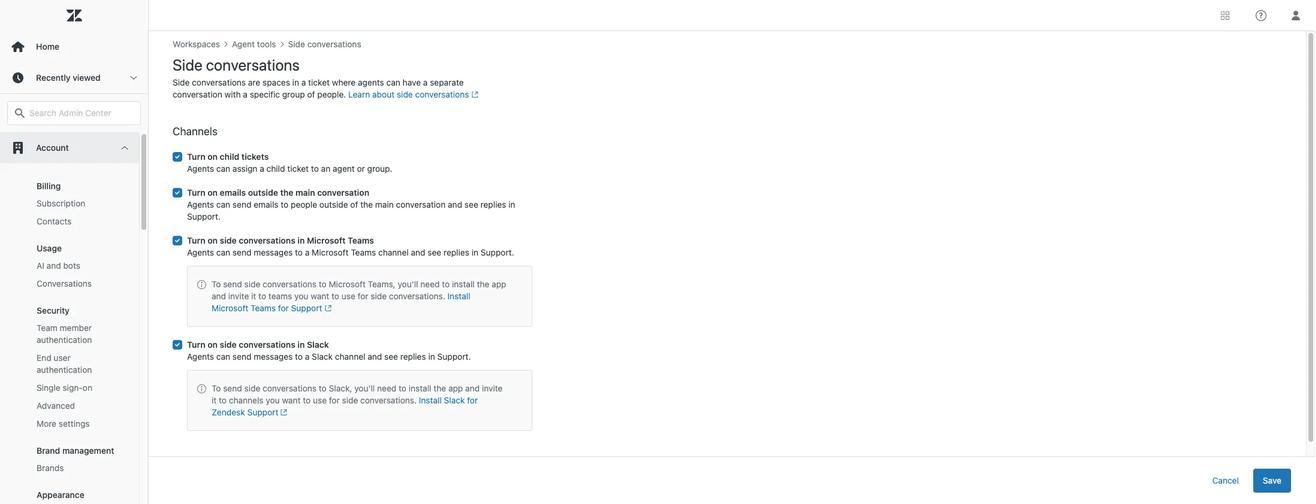 Task type: vqa. For each thing, say whether or not it's contained in the screenshot.
More Settings
yes



Task type: locate. For each thing, give the bounding box(es) containing it.
tree item inside the primary element
[[0, 132, 139, 505]]

sign-
[[63, 383, 83, 393]]

1 vertical spatial authentication
[[37, 365, 92, 375]]

account button
[[0, 132, 139, 164]]

billing
[[37, 181, 61, 191]]

tree item
[[0, 132, 139, 505]]

authentication for member
[[37, 335, 92, 345]]

advanced link
[[32, 397, 127, 415]]

member
[[60, 323, 92, 333]]

0 vertical spatial authentication
[[37, 335, 92, 345]]

ai and bots link
[[32, 257, 127, 275]]

single sign-on
[[37, 383, 92, 393]]

authentication down member
[[37, 335, 92, 345]]

help image
[[1256, 10, 1267, 21]]

user menu image
[[1288, 7, 1304, 23]]

user
[[54, 353, 71, 363]]

recently
[[36, 73, 70, 83]]

advanced element
[[37, 400, 75, 412]]

cancel
[[1212, 476, 1239, 486]]

end user authentication
[[37, 353, 92, 375]]

team member authentication link
[[32, 320, 127, 349]]

single sign-on link
[[32, 379, 127, 397]]

ai
[[37, 261, 44, 271]]

account
[[36, 143, 69, 153]]

conversations
[[37, 279, 92, 289]]

tree item containing account
[[0, 132, 139, 505]]

recently viewed button
[[0, 62, 148, 94]]

on
[[83, 383, 92, 393]]

zendesk products image
[[1221, 11, 1230, 19]]

more settings link
[[32, 415, 127, 433]]

2 authentication from the top
[[37, 365, 92, 375]]

cancel button
[[1203, 469, 1249, 493]]

authentication
[[37, 335, 92, 345], [37, 365, 92, 375]]

team member authentication
[[37, 323, 92, 345]]

settings
[[59, 419, 90, 429]]

ai and bots element
[[37, 260, 80, 272]]

more
[[37, 419, 56, 429]]

subscription element
[[37, 198, 85, 210]]

single sign-on element
[[37, 382, 92, 394]]

conversations element
[[37, 278, 92, 290]]

bots
[[63, 261, 80, 271]]

account group
[[0, 164, 139, 505]]

1 authentication from the top
[[37, 335, 92, 345]]

brand management element
[[37, 446, 114, 456]]

advanced
[[37, 401, 75, 411]]

brands element
[[37, 463, 64, 475]]

contacts
[[37, 216, 72, 227]]

authentication down user
[[37, 365, 92, 375]]

home button
[[0, 31, 148, 62]]

None search field
[[1, 101, 147, 125]]

authentication for user
[[37, 365, 92, 375]]



Task type: describe. For each thing, give the bounding box(es) containing it.
Search Admin Center field
[[29, 108, 133, 119]]

none search field inside the primary element
[[1, 101, 147, 125]]

management
[[62, 446, 114, 456]]

team
[[37, 323, 57, 333]]

and
[[47, 261, 61, 271]]

save button
[[1253, 469, 1291, 493]]

brand
[[37, 446, 60, 456]]

end user authentication element
[[37, 352, 122, 376]]

brands
[[37, 463, 64, 474]]

viewed
[[73, 73, 101, 83]]

more settings
[[37, 419, 90, 429]]

appearance
[[37, 490, 84, 501]]

contacts link
[[32, 213, 127, 231]]

ai and bots
[[37, 261, 80, 271]]

end user authentication link
[[32, 349, 127, 379]]

brand management
[[37, 446, 114, 456]]

more settings element
[[37, 418, 90, 430]]

recently viewed
[[36, 73, 101, 83]]

brands link
[[32, 460, 127, 478]]

primary element
[[0, 0, 149, 505]]

team member authentication element
[[37, 323, 122, 346]]

subscription
[[37, 198, 85, 209]]

home
[[36, 41, 59, 52]]

usage element
[[37, 243, 62, 254]]

save
[[1263, 476, 1282, 486]]

conversations link
[[32, 275, 127, 293]]

usage
[[37, 243, 62, 254]]

contacts element
[[37, 216, 72, 228]]

security element
[[37, 306, 70, 316]]

billing element
[[37, 181, 61, 191]]

appearance element
[[37, 490, 84, 501]]

security
[[37, 306, 70, 316]]

single
[[37, 383, 60, 393]]

end
[[37, 353, 51, 363]]

subscription link
[[32, 195, 127, 213]]



